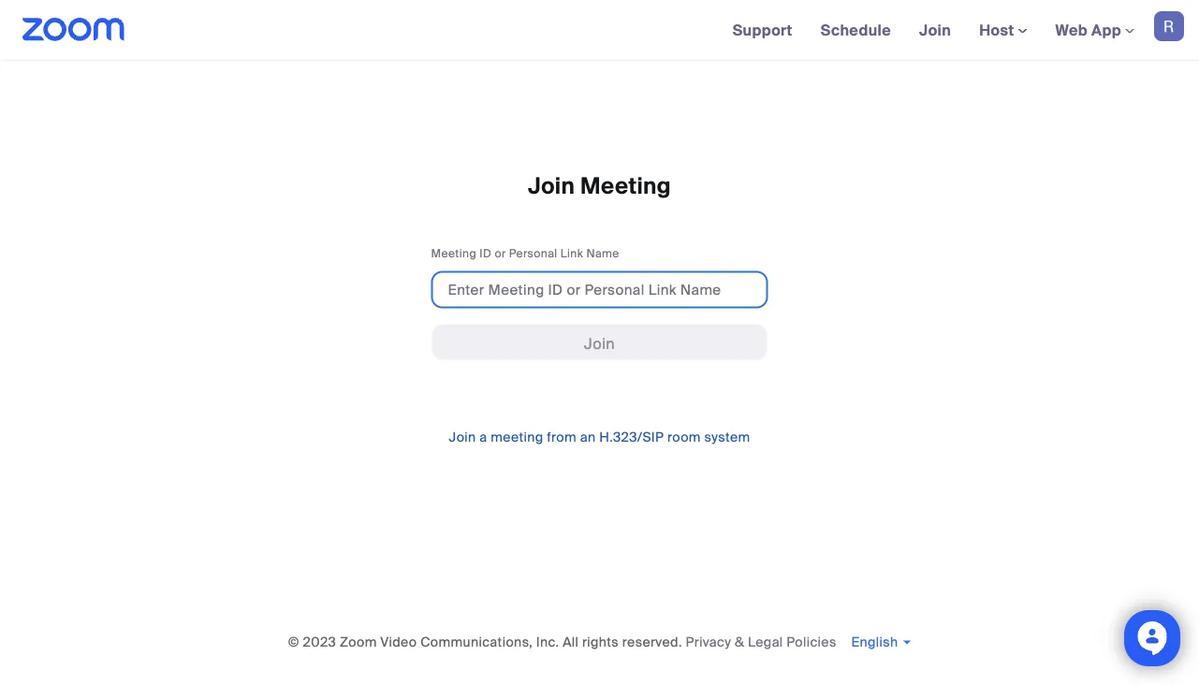 Task type: describe. For each thing, give the bounding box(es) containing it.
from
[[547, 429, 577, 446]]

communications,
[[421, 634, 533, 651]]

support
[[733, 20, 793, 40]]

app
[[1092, 20, 1122, 40]]

or
[[495, 246, 506, 261]]

system
[[705, 429, 751, 446]]

join button
[[431, 324, 769, 361]]

join for join meeting
[[528, 172, 575, 201]]

join for join button
[[584, 334, 616, 354]]

id
[[480, 246, 492, 261]]

join link
[[906, 0, 966, 60]]

profile picture image
[[1155, 11, 1185, 41]]

privacy & legal policies link
[[686, 634, 837, 651]]

support link
[[719, 0, 807, 60]]

english
[[852, 634, 899, 651]]

banner containing support
[[0, 0, 1200, 61]]

join for join link
[[920, 20, 952, 40]]

© 2023 zoom video communications, inc. all rights reserved. privacy & legal policies
[[288, 634, 837, 651]]

meetings navigation
[[719, 0, 1200, 61]]

all
[[563, 634, 579, 651]]

meeting
[[491, 429, 544, 446]]

a
[[480, 429, 488, 446]]

0 horizontal spatial meeting
[[431, 246, 477, 261]]

reserved.
[[623, 634, 683, 651]]

inc.
[[537, 634, 560, 651]]

rights
[[583, 634, 619, 651]]



Task type: locate. For each thing, give the bounding box(es) containing it.
Meeting ID or Personal Link Name text field
[[431, 271, 769, 309]]

join down meeting id or personal link name text box
[[584, 334, 616, 354]]

web app button
[[1056, 20, 1135, 40]]

meeting up name
[[581, 172, 672, 201]]

legal
[[748, 634, 784, 651]]

join a meeting from an h.323/sip room system link
[[449, 429, 751, 446]]

host
[[980, 20, 1019, 40]]

web app
[[1056, 20, 1122, 40]]

0 vertical spatial meeting
[[581, 172, 672, 201]]

meeting
[[581, 172, 672, 201], [431, 246, 477, 261]]

join a meeting from an h.323/sip room system
[[449, 429, 751, 446]]

personal
[[509, 246, 558, 261]]

schedule
[[821, 20, 892, 40]]

zoom
[[340, 634, 377, 651]]

schedule link
[[807, 0, 906, 60]]

join for join a meeting from an h.323/sip room system
[[449, 429, 476, 446]]

2023
[[303, 634, 336, 651]]

host button
[[980, 20, 1028, 40]]

join meeting
[[528, 172, 672, 201]]

english button
[[852, 634, 912, 651]]

1 horizontal spatial meeting
[[581, 172, 672, 201]]

join left host
[[920, 20, 952, 40]]

join up personal
[[528, 172, 575, 201]]

1 vertical spatial meeting
[[431, 246, 477, 261]]

link
[[561, 246, 584, 261]]

an
[[581, 429, 596, 446]]

meeting id or personal link name
[[431, 246, 620, 261]]

policies
[[787, 634, 837, 651]]

&
[[735, 634, 745, 651]]

web
[[1056, 20, 1088, 40]]

join left a
[[449, 429, 476, 446]]

video
[[381, 634, 417, 651]]

banner
[[0, 0, 1200, 61]]

join
[[920, 20, 952, 40], [528, 172, 575, 201], [584, 334, 616, 354], [449, 429, 476, 446]]

h.323/sip
[[600, 429, 664, 446]]

room
[[668, 429, 701, 446]]

name
[[587, 246, 620, 261]]

join inside join button
[[584, 334, 616, 354]]

zoom logo image
[[22, 18, 125, 41]]

privacy
[[686, 634, 732, 651]]

meeting left id
[[431, 246, 477, 261]]

©
[[288, 634, 300, 651]]

join inside join link
[[920, 20, 952, 40]]



Task type: vqa. For each thing, say whether or not it's contained in the screenshot.
your
no



